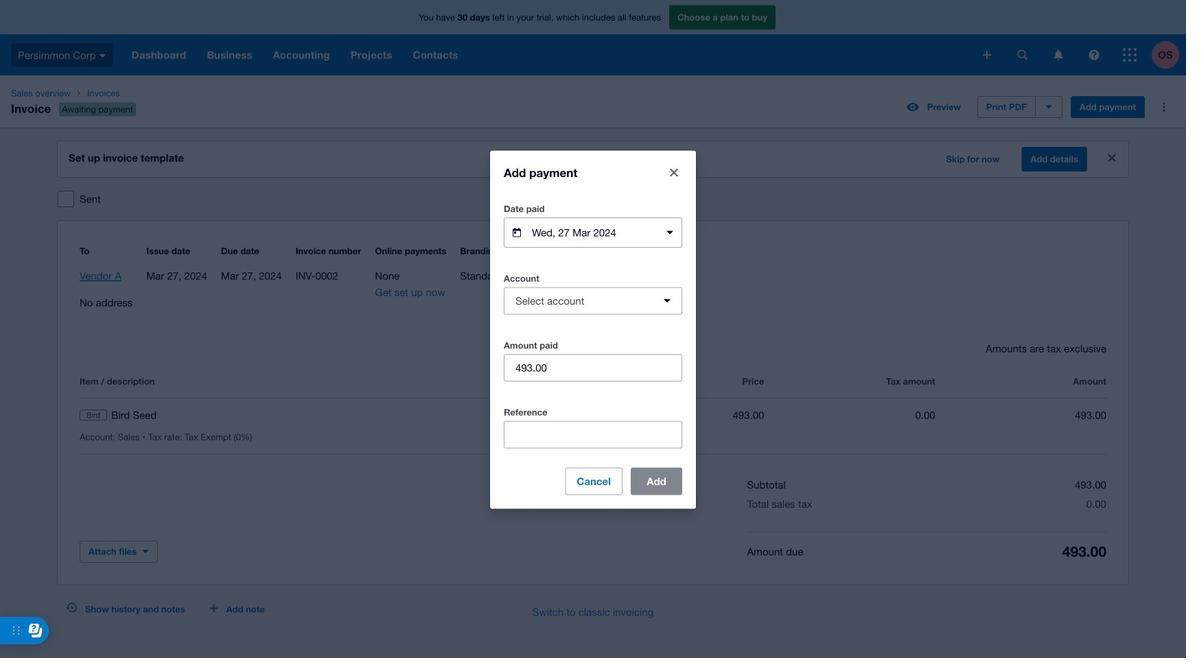 Task type: vqa. For each thing, say whether or not it's contained in the screenshot.
1st column header from the left
yes



Task type: locate. For each thing, give the bounding box(es) containing it.
2 column header from the left
[[422, 373, 593, 390]]

dialog
[[490, 151, 696, 509]]

None text field
[[504, 422, 682, 448]]

row
[[80, 373, 1106, 398], [80, 399, 1106, 455]]

svg image
[[983, 51, 991, 59]]

5 cell from the left
[[935, 407, 1106, 423]]

5 column header from the left
[[935, 373, 1106, 390]]

svg image
[[1123, 48, 1137, 62], [1018, 50, 1028, 60], [1054, 50, 1063, 60], [1089, 50, 1099, 60], [99, 54, 106, 57]]

2 cell from the left
[[422, 407, 593, 423]]

close image
[[1108, 154, 1116, 162]]

cell
[[80, 407, 422, 423], [422, 407, 593, 423], [593, 407, 764, 423], [764, 407, 935, 423], [935, 407, 1106, 423]]

0 vertical spatial row
[[80, 373, 1106, 398]]

0.00 text field
[[504, 355, 682, 381]]

column header
[[80, 373, 422, 390], [422, 373, 593, 390], [593, 373, 764, 390], [764, 373, 935, 390], [935, 373, 1106, 390]]

1 vertical spatial row
[[80, 399, 1106, 455]]

table
[[80, 357, 1106, 455]]

3 cell from the left
[[593, 407, 764, 423]]

1 row from the top
[[80, 373, 1106, 398]]

1 cell from the left
[[80, 407, 422, 423]]

banner
[[0, 0, 1186, 75]]

3 column header from the left
[[593, 373, 764, 390]]



Task type: describe. For each thing, give the bounding box(es) containing it.
1 column header from the left
[[80, 373, 422, 390]]

4 cell from the left
[[764, 407, 935, 423]]

2 row from the top
[[80, 399, 1106, 455]]

4 column header from the left
[[764, 373, 935, 390]]



